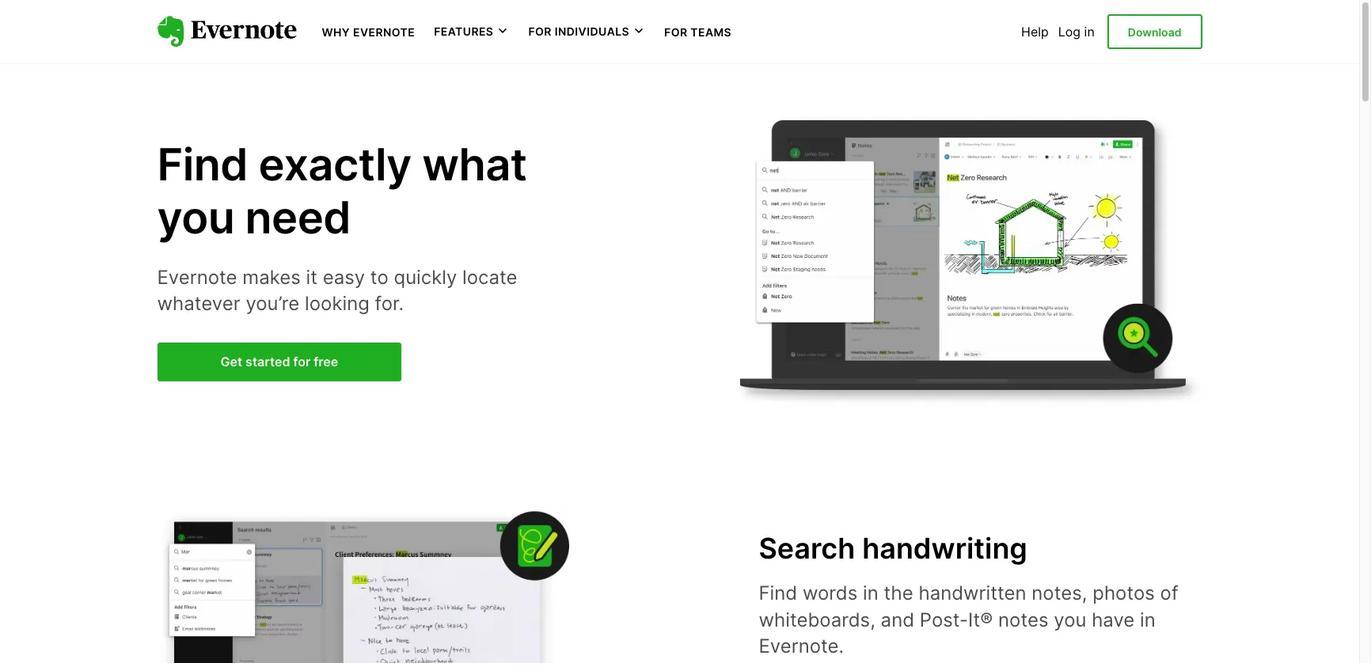 Task type: locate. For each thing, give the bounding box(es) containing it.
0 horizontal spatial evernote
[[157, 266, 237, 289]]

0 horizontal spatial in
[[863, 582, 879, 605]]

evernote
[[353, 25, 415, 39], [157, 266, 237, 289]]

and
[[881, 608, 915, 631]]

0 horizontal spatial for
[[528, 25, 552, 38]]

features
[[434, 25, 494, 38]]

started
[[246, 354, 290, 370]]

find for find exactly what you need
[[157, 138, 248, 192]]

1 vertical spatial you
[[1054, 608, 1087, 631]]

get started for free link
[[157, 343, 402, 382]]

in right log
[[1084, 24, 1095, 40]]

easy
[[323, 266, 365, 289]]

1 horizontal spatial find
[[759, 582, 797, 605]]

for individuals button
[[528, 24, 645, 39]]

log in link
[[1058, 24, 1095, 40]]

looking
[[305, 292, 370, 315]]

1 vertical spatial evernote
[[157, 266, 237, 289]]

it
[[306, 266, 317, 289]]

0 horizontal spatial find
[[157, 138, 248, 192]]

1 horizontal spatial you
[[1054, 608, 1087, 631]]

for left teams
[[664, 25, 688, 39]]

for for for teams
[[664, 25, 688, 39]]

locate
[[462, 266, 517, 289]]

0 vertical spatial find
[[157, 138, 248, 192]]

log in
[[1058, 24, 1095, 40]]

0 vertical spatial you
[[157, 191, 234, 245]]

for
[[528, 25, 552, 38], [664, 25, 688, 39]]

handwriting search feature evernote image
[[157, 508, 569, 663]]

1 vertical spatial find
[[759, 582, 797, 605]]

for inside "button"
[[528, 25, 552, 38]]

in
[[1084, 24, 1095, 40], [863, 582, 879, 605], [1140, 608, 1156, 631]]

what
[[422, 138, 527, 192]]

0 vertical spatial evernote
[[353, 25, 415, 39]]

of
[[1160, 582, 1179, 605]]

search
[[759, 531, 855, 566]]

find inside find words in the handwritten notes, photos of whiteboards, and post-it® notes you have in evernote.
[[759, 582, 797, 605]]

evernote.
[[759, 635, 844, 658]]

have
[[1092, 608, 1135, 631]]

search handwriting
[[759, 531, 1028, 566]]

find for find words in the handwritten notes, photos of whiteboards, and post-it® notes you have in evernote.
[[759, 582, 797, 605]]

whatever
[[157, 292, 240, 315]]

2 horizontal spatial in
[[1140, 608, 1156, 631]]

0 horizontal spatial you
[[157, 191, 234, 245]]

why
[[322, 25, 350, 39]]

why evernote
[[322, 25, 415, 39]]

whiteboards,
[[759, 608, 876, 631]]

photos
[[1093, 582, 1155, 605]]

in right have
[[1140, 608, 1156, 631]]

1 vertical spatial in
[[863, 582, 879, 605]]

for individuals
[[528, 25, 629, 38]]

for teams link
[[664, 24, 732, 40]]

find exactly what you need
[[157, 138, 527, 245]]

you
[[157, 191, 234, 245], [1054, 608, 1087, 631]]

1 horizontal spatial for
[[664, 25, 688, 39]]

evernote makes it easy to quickly locate whatever you're looking for.
[[157, 266, 517, 315]]

download
[[1128, 25, 1182, 39]]

evernote up whatever
[[157, 266, 237, 289]]

evernote right why
[[353, 25, 415, 39]]

exactly
[[258, 138, 412, 192]]

0 vertical spatial in
[[1084, 24, 1095, 40]]

in left the
[[863, 582, 879, 605]]

find inside find exactly what you need
[[157, 138, 248, 192]]

for left individuals
[[528, 25, 552, 38]]

find
[[157, 138, 248, 192], [759, 582, 797, 605]]



Task type: vqa. For each thing, say whether or not it's contained in the screenshot.
The
yes



Task type: describe. For each thing, give the bounding box(es) containing it.
handwritten
[[919, 582, 1027, 605]]

need
[[245, 191, 351, 245]]

quickly
[[394, 266, 457, 289]]

for teams
[[664, 25, 732, 39]]

the
[[884, 582, 913, 605]]

free
[[314, 354, 338, 370]]

why evernote link
[[322, 24, 415, 40]]

download link
[[1107, 14, 1202, 49]]

individuals
[[555, 25, 629, 38]]

you inside find words in the handwritten notes, photos of whiteboards, and post-it® notes you have in evernote.
[[1054, 608, 1087, 631]]

get
[[220, 354, 242, 370]]

post-
[[920, 608, 968, 631]]

you're
[[246, 292, 300, 315]]

for
[[293, 354, 311, 370]]

makes
[[243, 266, 301, 289]]

evernote logo image
[[157, 16, 296, 47]]

find words in the handwritten notes, photos of whiteboards, and post-it® notes you have in evernote.
[[759, 582, 1179, 658]]

for for for individuals
[[528, 25, 552, 38]]

notes,
[[1032, 582, 1087, 605]]

evernote search feature showcase image
[[734, 114, 1202, 407]]

get started for free
[[220, 354, 338, 370]]

help
[[1021, 24, 1049, 40]]

teams
[[691, 25, 732, 39]]

notes
[[998, 608, 1049, 631]]

features button
[[434, 24, 509, 39]]

it®
[[968, 608, 993, 631]]

evernote inside evernote makes it easy to quickly locate whatever you're looking for.
[[157, 266, 237, 289]]

1 horizontal spatial evernote
[[353, 25, 415, 39]]

2 vertical spatial in
[[1140, 608, 1156, 631]]

words
[[803, 582, 858, 605]]

handwriting
[[862, 531, 1028, 566]]

for.
[[375, 292, 404, 315]]

to
[[370, 266, 389, 289]]

1 horizontal spatial in
[[1084, 24, 1095, 40]]

help link
[[1021, 24, 1049, 40]]

log
[[1058, 24, 1081, 40]]

you inside find exactly what you need
[[157, 191, 234, 245]]



